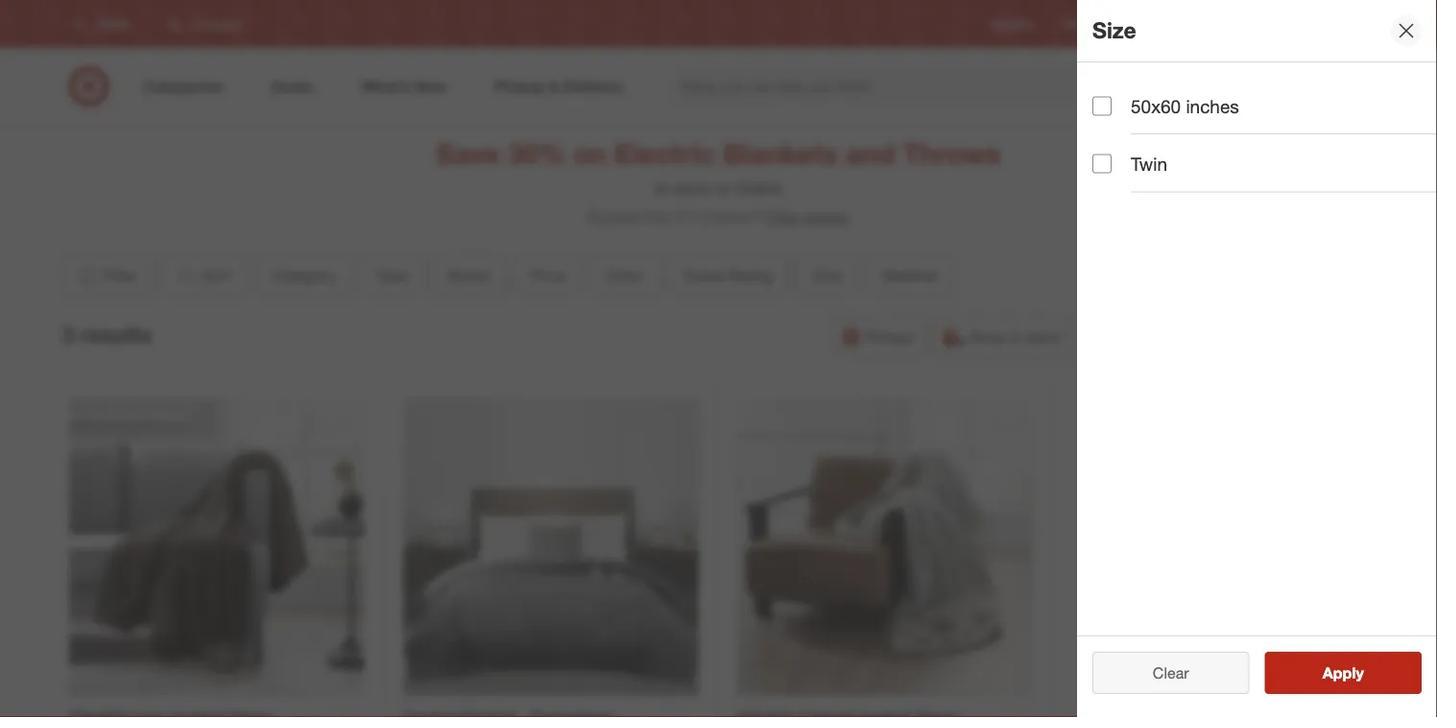 Task type: locate. For each thing, give the bounding box(es) containing it.
store
[[675, 179, 712, 198], [1026, 328, 1061, 346]]

1 horizontal spatial 3
[[700, 207, 708, 226]]

store right in
[[1026, 328, 1061, 346]]

filter button
[[62, 255, 151, 297]]

color button
[[590, 255, 660, 297]]

0 horizontal spatial store
[[675, 179, 712, 198]]

5
[[676, 207, 685, 226]]

apply button
[[1266, 652, 1423, 694]]

1 vertical spatial store
[[1026, 328, 1061, 346]]

category button
[[256, 255, 352, 297]]

material
[[883, 266, 938, 285]]

offer details button
[[750, 206, 849, 228]]

store left 'or'
[[675, 179, 712, 198]]

1 horizontal spatial size
[[1093, 17, 1137, 44]]

filter
[[103, 266, 137, 285]]

store inside button
[[1026, 328, 1061, 346]]

1 horizontal spatial store
[[1026, 328, 1061, 346]]

size down details
[[814, 266, 843, 285]]

brand
[[449, 266, 490, 285]]

0 vertical spatial 3
[[700, 207, 708, 226]]

3 left results
[[62, 322, 74, 348]]

0 horizontal spatial size
[[814, 266, 843, 285]]

30%
[[508, 136, 566, 171]]

guest
[[684, 266, 725, 285]]

dec
[[644, 207, 672, 226]]

1 vertical spatial 3
[[62, 322, 74, 348]]

offer
[[766, 207, 800, 226]]

size
[[1093, 17, 1137, 44], [814, 266, 843, 285]]

inches
[[1187, 95, 1240, 117]]

pickup button
[[832, 316, 926, 358]]

type
[[376, 266, 409, 285]]

price
[[531, 266, 566, 285]]

0 horizontal spatial 3
[[62, 322, 74, 348]]

Twin checkbox
[[1093, 154, 1112, 174]]

3 for 3 items
[[700, 207, 708, 226]]

throws
[[903, 136, 1002, 171]]

blankets
[[723, 136, 838, 171]]

1 vertical spatial size
[[814, 266, 843, 285]]

type button
[[360, 255, 425, 297]]

0 vertical spatial size
[[1093, 17, 1137, 44]]

0 vertical spatial store
[[675, 179, 712, 198]]

50x60 inches
[[1132, 95, 1240, 117]]

on
[[573, 136, 607, 171]]

3 right the 5
[[700, 207, 708, 226]]

apply
[[1323, 664, 1365, 682]]

in
[[1010, 328, 1022, 346]]

size up "50x60 inches" checkbox
[[1093, 17, 1137, 44]]

in-
[[655, 179, 675, 198]]

or
[[717, 179, 732, 198]]

3
[[700, 207, 708, 226], [62, 322, 74, 348]]

50"x60" coziest heated throw blanket - brookstone image
[[738, 400, 1034, 696], [738, 400, 1034, 696]]

guest rating
[[684, 266, 773, 285]]

store inside save 30% on electric blankets and throws in-store or online
[[675, 179, 712, 198]]

brand button
[[433, 255, 507, 297]]

heated blanket - brookstone image
[[403, 400, 699, 696], [403, 400, 699, 696]]

50"x60" cozy heated throw blanket - brookstone image
[[69, 400, 365, 696], [69, 400, 365, 696]]



Task type: vqa. For each thing, say whether or not it's contained in the screenshot.
Items
yes



Task type: describe. For each thing, give the bounding box(es) containing it.
sort
[[202, 266, 232, 285]]

material button
[[867, 255, 955, 297]]

size dialog
[[1078, 0, 1438, 718]]

weekly ad
[[1064, 17, 1119, 31]]

size inside dialog
[[1093, 17, 1137, 44]]

rating
[[729, 266, 773, 285]]

50x60
[[1132, 95, 1182, 117]]

clear
[[1153, 664, 1190, 682]]

color
[[606, 266, 643, 285]]

expires
[[589, 207, 640, 226]]

guest rating button
[[667, 255, 790, 297]]

results
[[80, 322, 152, 348]]

3 items
[[700, 207, 750, 226]]

shop
[[969, 328, 1006, 346]]

shop in store
[[969, 328, 1061, 346]]

sort button
[[159, 255, 248, 297]]

expires dec 5
[[589, 207, 685, 226]]

and
[[846, 136, 896, 171]]

weekly
[[1064, 17, 1101, 31]]

shop in store button
[[934, 316, 1074, 358]]

What can we help you find? suggestions appear below search field
[[670, 65, 1148, 108]]

clear button
[[1093, 652, 1250, 694]]

category
[[272, 266, 336, 285]]

save
[[436, 136, 500, 171]]

twin
[[1132, 153, 1168, 175]]

3 for 3 results
[[62, 322, 74, 348]]

offer details
[[766, 207, 849, 226]]

save 30% on electric blankets and throws in-store or online
[[436, 136, 1002, 198]]

items
[[713, 207, 750, 226]]

price button
[[514, 255, 582, 297]]

ad
[[1104, 17, 1119, 31]]

size inside button
[[814, 266, 843, 285]]

3 results
[[62, 322, 152, 348]]

registry
[[991, 17, 1034, 31]]

50x60 inches checkbox
[[1093, 97, 1112, 116]]

online
[[736, 179, 783, 198]]

weekly ad link
[[1064, 16, 1119, 32]]

details
[[804, 207, 849, 226]]

electric
[[614, 136, 715, 171]]

pickup
[[867, 328, 914, 346]]

registry link
[[991, 16, 1034, 32]]

size button
[[797, 255, 859, 297]]



